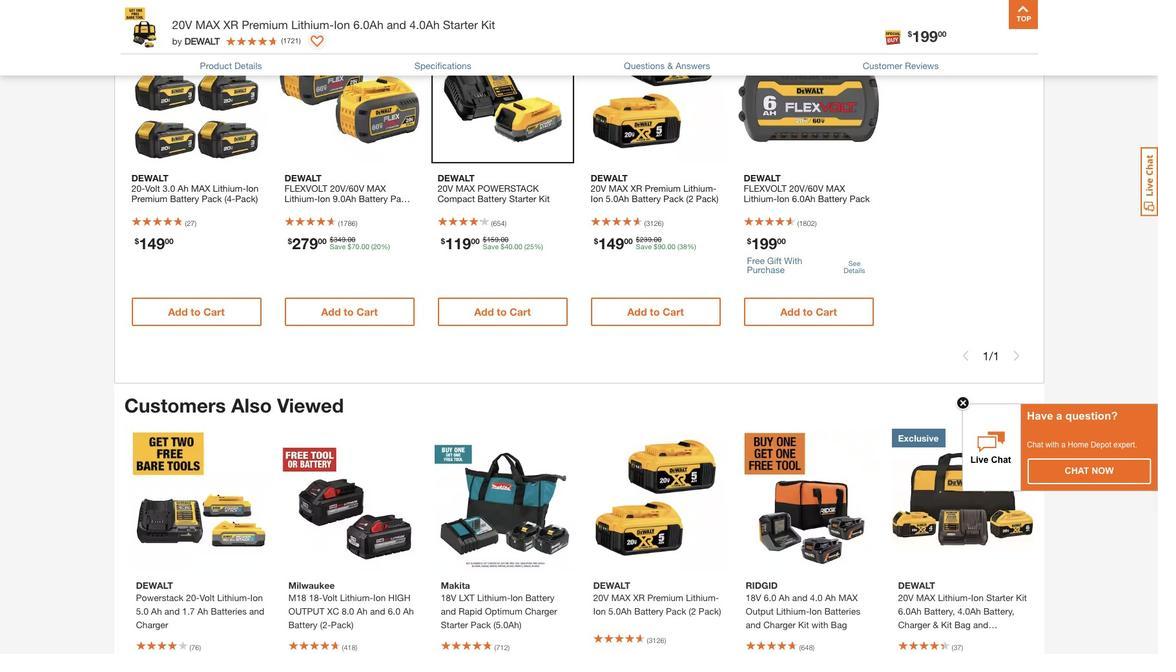 Task type: locate. For each thing, give the bounding box(es) containing it.
( 1721 )
[[281, 36, 301, 44]]

2 vertical spatial xr
[[634, 592, 645, 603]]

dewalt 20v max lithium-ion starter kit 6.0ah battery, 4.0ah battery, charger & kit bag and flexvolt 20v/60v 6.0ah battery
[[899, 580, 1028, 655]]

9.0ah
[[333, 193, 356, 204]]

battery inside dewalt flexvolt 20v/60v max lithium-ion 6.0ah battery pack
[[818, 193, 848, 204]]

0 vertical spatial with
[[1046, 441, 1060, 450]]

1 horizontal spatial save
[[483, 242, 499, 251]]

premium
[[242, 17, 288, 32], [645, 183, 681, 194], [132, 193, 168, 204], [648, 592, 684, 603]]

flexvolt for 279
[[285, 183, 328, 194]]

ah right 8.0
[[357, 606, 368, 617]]

1 %) from the left
[[381, 242, 390, 251]]

save left 70
[[330, 242, 346, 251]]

save left the 40
[[483, 242, 499, 251]]

0 horizontal spatial battery,
[[925, 606, 956, 617]]

0 horizontal spatial 20-
[[132, 183, 145, 194]]

max inside dewalt flexvolt 20v/60v max lithium-ion 9.0ah battery pack (2 pack)
[[367, 183, 386, 194]]

0 horizontal spatial flexvolt
[[285, 183, 328, 194]]

0 horizontal spatial 18v
[[441, 592, 457, 603]]

418
[[344, 643, 356, 652]]

chat now
[[1065, 466, 1115, 476]]

battery inside dewalt flexvolt 20v/60v max lithium-ion 9.0ah battery pack (2 pack)
[[359, 193, 388, 204]]

20v inside the "dewalt 20v max lithium-ion starter kit 6.0ah battery, 4.0ah battery, charger & kit bag and flexvolt 20v/60v 6.0ah battery"
[[899, 592, 914, 603]]

2 add to cart button from the left
[[285, 298, 415, 326]]

top button
[[1009, 0, 1038, 29]]

free gift with purchase
[[747, 255, 803, 275]]

flexvolt inside dewalt flexvolt 20v/60v max lithium-ion 9.0ah battery pack (2 pack)
[[285, 183, 328, 194]]

1 horizontal spatial 149
[[599, 235, 624, 253]]

volt
[[145, 183, 160, 194], [200, 592, 215, 603], [323, 592, 338, 603]]

chat
[[1065, 466, 1090, 476]]

1 vertical spatial 3126
[[649, 637, 665, 645]]

0 vertical spatial 20-
[[132, 183, 145, 194]]

1 cart from the left
[[204, 306, 225, 318]]

pack)
[[235, 193, 258, 204], [696, 193, 719, 204], [295, 204, 317, 215], [699, 606, 722, 617], [331, 619, 354, 630]]

ion
[[334, 17, 350, 32], [246, 183, 259, 194], [318, 193, 330, 204], [591, 193, 604, 204], [777, 193, 790, 204], [251, 592, 263, 603], [373, 592, 386, 603], [511, 592, 523, 603], [972, 592, 984, 603], [594, 606, 606, 617], [810, 606, 822, 617]]

bag
[[831, 619, 848, 630], [955, 619, 971, 630]]

%) inside $ 119 00 $ 159 . 00 save $ 40 . 00 ( 25 %)
[[534, 242, 543, 251]]

batteries inside dewalt powerstack 20-volt lithium-ion 5.0 ah and 1.7 ah batteries and charger
[[211, 606, 247, 617]]

0 vertical spatial 6.0
[[764, 592, 777, 603]]

20v/60v inside dewalt flexvolt 20v/60v max lithium-ion 9.0ah battery pack (2 pack)
[[330, 183, 364, 194]]

4.0ah
[[410, 17, 440, 32], [958, 606, 982, 617]]

1 horizontal spatial bag
[[955, 619, 971, 630]]

see details
[[844, 259, 866, 274]]

20- inside dewalt powerstack 20-volt lithium-ion 5.0 ah and 1.7 ah batteries and charger
[[186, 592, 200, 603]]

20v max xr premium lithium-ion 5.0ah battery pack (2 pack) image for dewalt
[[585, 21, 727, 164]]

3 cart from the left
[[510, 306, 531, 318]]

00 up gift
[[778, 237, 786, 246]]

( inside the $ 279 00 $ 349 . 00 save $ 70 . 00 ( 20 %)
[[372, 242, 373, 251]]

0 horizontal spatial 4.0ah
[[410, 17, 440, 32]]

149 down 3.0
[[139, 235, 165, 253]]

powerstack
[[136, 592, 184, 603]]

1 vertical spatial with
[[812, 619, 829, 630]]

ah
[[178, 183, 189, 194], [779, 592, 790, 603], [826, 592, 837, 603], [151, 606, 162, 617], [197, 606, 208, 617], [357, 606, 368, 617], [403, 606, 414, 617]]

flexvolt inside dewalt flexvolt 20v/60v max lithium-ion 6.0ah battery pack
[[744, 183, 787, 194]]

dewalt inside dewalt 20-volt 3.0 ah max lithium-ion premium battery pack (4-pack)
[[132, 173, 169, 184]]

4 add to cart from the left
[[628, 306, 684, 318]]

lithium- inside dewalt flexvolt 20v/60v max lithium-ion 6.0ah battery pack
[[744, 193, 777, 204]]

76
[[191, 643, 199, 652]]

20- up 1.7
[[186, 592, 200, 603]]

this is the last slide image
[[1012, 351, 1022, 361]]

pack) inside dewalt flexvolt 20v/60v max lithium-ion 9.0ah battery pack (2 pack)
[[295, 204, 317, 215]]

6.0
[[764, 592, 777, 603], [388, 606, 401, 617]]

2 horizontal spatial save
[[636, 242, 652, 251]]

0 horizontal spatial %)
[[381, 242, 390, 251]]

a
[[1057, 410, 1063, 423], [1062, 441, 1066, 450]]

flexvolt
[[285, 183, 328, 194], [744, 183, 787, 194], [899, 633, 942, 644]]

%) for 119
[[534, 242, 543, 251]]

18v inside the makita 18v lxt lithium-ion battery and rapid optimum charger starter pack (5.0ah)
[[441, 592, 457, 603]]

max inside dewalt 20-volt 3.0 ah max lithium-ion premium battery pack (4-pack)
[[191, 183, 210, 194]]

charger
[[525, 606, 558, 617], [136, 619, 168, 630], [764, 619, 796, 630], [899, 619, 931, 630]]

3 add to cart button from the left
[[438, 298, 568, 326]]

00 right 349
[[348, 235, 356, 244]]

2 add from the left
[[321, 306, 341, 318]]

dewalt flexvolt 20v/60v max lithium-ion 6.0ah battery pack
[[744, 173, 870, 204]]

38
[[680, 242, 688, 251]]

flexvolt 20v/60v max lithium-ion 9.0ah battery pack (2 pack) image
[[278, 21, 421, 164]]

18v for 18v lxt lithium-ion battery and rapid optimum charger starter pack (5.0ah)
[[441, 592, 457, 603]]

also
[[231, 394, 272, 418]]

2 149 from the left
[[599, 235, 624, 253]]

%) for 149
[[688, 242, 697, 251]]

home
[[1069, 441, 1089, 450]]

%) inside the $ 279 00 $ 349 . 00 save $ 70 . 00 ( 20 %)
[[381, 242, 390, 251]]

.
[[346, 235, 348, 244], [499, 235, 501, 244], [652, 235, 654, 244], [360, 242, 362, 251], [513, 242, 515, 251], [666, 242, 668, 251]]

0 vertical spatial 20v max xr premium lithium-ion 5.0ah battery pack (2 pack) image
[[585, 21, 727, 164]]

6.0 inside ridgid 18v 6.0 ah and 4.0 ah max output lithium-ion batteries and charger kit with bag
[[764, 592, 777, 603]]

1 horizontal spatial volt
[[200, 592, 215, 603]]

volt right the powerstack
[[200, 592, 215, 603]]

0 horizontal spatial details
[[235, 60, 262, 71]]

$ inside $ 149 00
[[135, 237, 139, 246]]

6.0 down ridgid
[[764, 592, 777, 603]]

volt left 3.0
[[145, 183, 160, 194]]

xr for dewalt 20v max powerstack compact battery starter kit
[[631, 183, 643, 194]]

flexvolt inside the "dewalt 20v max lithium-ion starter kit 6.0ah battery, 4.0ah battery, charger & kit bag and flexvolt 20v/60v 6.0ah battery"
[[899, 633, 942, 644]]

save inside the $ 279 00 $ 349 . 00 save $ 70 . 00 ( 20 %)
[[330, 242, 346, 251]]

. left 20 on the top of page
[[360, 242, 362, 251]]

to for 279
[[344, 306, 354, 318]]

27
[[187, 219, 195, 228]]

add to cart for 119
[[474, 306, 531, 318]]

6.0 down high
[[388, 606, 401, 617]]

4 add from the left
[[628, 306, 647, 318]]

5 cart from the left
[[816, 306, 838, 318]]

a right have
[[1057, 410, 1063, 423]]

2 batteries from the left
[[825, 606, 861, 617]]

lithium- inside the "dewalt 20v max lithium-ion starter kit 6.0ah battery, 4.0ah battery, charger & kit bag and flexvolt 20v/60v 6.0ah battery"
[[939, 592, 972, 603]]

1 vertical spatial 4.0ah
[[958, 606, 982, 617]]

1 horizontal spatial with
[[1046, 441, 1060, 450]]

) for the 18v lxt lithium-ion battery and rapid optimum charger starter pack (5.0ah) image
[[508, 643, 510, 652]]

save for 119
[[483, 242, 499, 251]]

(
[[281, 36, 283, 44], [185, 219, 187, 228], [338, 219, 340, 228], [492, 219, 493, 228], [645, 219, 646, 228], [798, 219, 800, 228], [372, 242, 373, 251], [525, 242, 527, 251], [678, 242, 680, 251], [647, 637, 649, 645], [190, 643, 191, 652], [342, 643, 344, 652], [495, 643, 496, 652], [800, 643, 802, 652], [952, 643, 954, 652]]

&
[[668, 60, 673, 71], [933, 619, 939, 630]]

questions & answers
[[624, 60, 711, 71]]

charger inside ridgid 18v 6.0 ah and 4.0 ah max output lithium-ion batteries and charger kit with bag
[[764, 619, 796, 630]]

save for 149
[[636, 242, 652, 251]]

volt inside dewalt powerstack 20-volt lithium-ion 5.0 ah and 1.7 ah batteries and charger
[[200, 592, 215, 603]]

batteries for ah
[[211, 606, 247, 617]]

1 vertical spatial $ 199 00
[[747, 235, 786, 253]]

1 horizontal spatial details
[[844, 266, 866, 274]]

save left 90 at the top
[[636, 242, 652, 251]]

( inside $ 149 00 $ 239 . 00 save $ 90 . 00 ( 38 %)
[[678, 242, 680, 251]]

(5.0ah)
[[494, 619, 522, 630]]

bag inside ridgid 18v 6.0 ah and 4.0 ah max output lithium-ion batteries and charger kit with bag
[[831, 619, 848, 630]]

0 horizontal spatial batteries
[[211, 606, 247, 617]]

a left home
[[1062, 441, 1066, 450]]

pack inside dewalt flexvolt 20v/60v max lithium-ion 6.0ah battery pack
[[850, 193, 870, 204]]

0 vertical spatial 199
[[913, 27, 939, 45]]

1 horizontal spatial %)
[[534, 242, 543, 251]]

00 inside $ 149 00
[[165, 237, 174, 246]]

1 save from the left
[[330, 242, 346, 251]]

add to cart for 149
[[628, 306, 684, 318]]

00 down 3.0
[[165, 237, 174, 246]]

1 1 from the left
[[983, 349, 990, 363]]

3 save from the left
[[636, 242, 652, 251]]

18-
[[309, 592, 323, 603]]

max
[[196, 17, 220, 32], [191, 183, 210, 194], [367, 183, 386, 194], [456, 183, 475, 194], [609, 183, 628, 194], [827, 183, 846, 194], [612, 592, 631, 603], [839, 592, 858, 603], [917, 592, 936, 603]]

1 horizontal spatial $ 199 00
[[908, 27, 947, 45]]

dewalt inside dewalt powerstack 20-volt lithium-ion 5.0 ah and 1.7 ah batteries and charger
[[136, 580, 173, 591]]

batteries inside ridgid 18v 6.0 ah and 4.0 ah max output lithium-ion batteries and charger kit with bag
[[825, 606, 861, 617]]

flexvolt for 199
[[744, 183, 787, 194]]

1 horizontal spatial battery,
[[984, 606, 1015, 617]]

149 left 239 on the right
[[599, 235, 624, 253]]

0 vertical spatial 5.0ah
[[606, 193, 630, 204]]

volt for dewalt
[[200, 592, 215, 603]]

5.0ah
[[606, 193, 630, 204], [609, 606, 632, 617]]

save inside $ 149 00 $ 239 . 00 save $ 90 . 00 ( 38 %)
[[636, 242, 652, 251]]

%) inside $ 149 00 $ 239 . 00 save $ 90 . 00 ( 38 %)
[[688, 242, 697, 251]]

20- inside dewalt 20-volt 3.0 ah max lithium-ion premium battery pack (4-pack)
[[132, 183, 145, 194]]

powerstack 20-volt lithium-ion 5.0 ah and 1.7 ah batteries and charger image
[[130, 429, 272, 571]]

add to cart button for 119
[[438, 298, 568, 326]]

lithium- inside ridgid 18v 6.0 ah and 4.0 ah max output lithium-ion batteries and charger kit with bag
[[777, 606, 810, 617]]

1 vertical spatial 20-
[[186, 592, 200, 603]]

lithium- inside dewalt 20-volt 3.0 ah max lithium-ion premium battery pack (4-pack)
[[213, 183, 246, 194]]

0 vertical spatial 3126
[[646, 219, 662, 228]]

1 horizontal spatial 20-
[[186, 592, 200, 603]]

1 horizontal spatial flexvolt
[[744, 183, 787, 194]]

1 add to cart from the left
[[168, 306, 225, 318]]

add to cart button for 279
[[285, 298, 415, 326]]

. left 38
[[666, 242, 668, 251]]

1 batteries from the left
[[211, 606, 247, 617]]

$ 199 00 up reviews
[[908, 27, 947, 45]]

1 vertical spatial xr
[[631, 183, 643, 194]]

pack inside the makita 18v lxt lithium-ion battery and rapid optimum charger starter pack (5.0ah)
[[471, 619, 491, 630]]

2 add to cart from the left
[[321, 306, 378, 318]]

1 left this is the last slide icon
[[994, 349, 1000, 363]]

4.0ah up 37 in the right of the page
[[958, 606, 982, 617]]

0 horizontal spatial 1
[[983, 349, 990, 363]]

4 add to cart button from the left
[[591, 298, 721, 326]]

%) for 279
[[381, 242, 390, 251]]

volt up 'xc'
[[323, 592, 338, 603]]

m18 18-volt lithium-ion high output xc 8.0 ah and 6.0 ah battery (2-pack) image
[[282, 429, 424, 571]]

1 horizontal spatial 1
[[994, 349, 1000, 363]]

ridgid 18v 6.0 ah and 4.0 ah max output lithium-ion batteries and charger kit with bag
[[746, 580, 861, 630]]

dewalt 20v max xr premium lithium- ion 5.0ah battery pack (2 pack)
[[591, 173, 719, 204], [594, 580, 722, 617]]

milwaukee
[[289, 580, 335, 591]]

( 3126 ) for dewalt flexvolt 20v/60v max lithium-ion 6.0ah battery pack
[[645, 219, 664, 228]]

1 vertical spatial 5.0ah
[[609, 606, 632, 617]]

lithium- inside dewalt flexvolt 20v/60v max lithium-ion 9.0ah battery pack (2 pack)
[[285, 193, 318, 204]]

3 to from the left
[[497, 306, 507, 318]]

ah right 4.0
[[826, 592, 837, 603]]

149 for $ 149 00
[[139, 235, 165, 253]]

0 horizontal spatial 6.0
[[388, 606, 401, 617]]

1 vertical spatial details
[[844, 266, 866, 274]]

)
[[299, 36, 301, 44], [195, 219, 197, 228], [356, 219, 358, 228], [505, 219, 507, 228], [662, 219, 664, 228], [815, 219, 817, 228], [665, 637, 667, 645], [199, 643, 201, 652], [356, 643, 358, 652], [508, 643, 510, 652], [813, 643, 815, 652], [962, 643, 964, 652]]

0 vertical spatial ( 3126 )
[[645, 219, 664, 228]]

1 vertical spatial 6.0
[[388, 606, 401, 617]]

volt for milwaukee
[[323, 592, 338, 603]]

gift
[[768, 255, 782, 266]]

2 horizontal spatial volt
[[323, 592, 338, 603]]

battery,
[[925, 606, 956, 617], [984, 606, 1015, 617]]

( 3126 ) for ridgid 18v 6.0 ah and 4.0 ah max output lithium-ion batteries and charger kit with bag
[[647, 637, 667, 645]]

to for 149
[[650, 306, 660, 318]]

with right chat
[[1046, 441, 1060, 450]]

1 vertical spatial dewalt 20v max xr premium lithium- ion 5.0ah battery pack (2 pack)
[[594, 580, 722, 617]]

ah right 3.0
[[178, 183, 189, 194]]

2 %) from the left
[[534, 242, 543, 251]]

0 horizontal spatial with
[[812, 619, 829, 630]]

with
[[1046, 441, 1060, 450], [812, 619, 829, 630]]

00 right 159
[[501, 235, 509, 244]]

$ 199 00 up gift
[[747, 235, 786, 253]]

2 save from the left
[[483, 242, 499, 251]]

%) right 70
[[381, 242, 390, 251]]

20v max xr premium lithium-ion 6.0ah and 4.0ah starter kit
[[172, 17, 496, 32]]

0 vertical spatial 4.0ah
[[410, 17, 440, 32]]

%) right the 40
[[534, 242, 543, 251]]

) for flexvolt 20v/60v max lithium-ion 9.0ah battery pack (2 pack) image
[[356, 219, 358, 228]]

1 horizontal spatial 6.0
[[764, 592, 777, 603]]

2 horizontal spatial 20v/60v
[[944, 633, 978, 644]]

ah right 1.7
[[197, 606, 208, 617]]

m18
[[289, 592, 307, 603]]

with up ( 648 )
[[812, 619, 829, 630]]

18v down ridgid
[[746, 592, 762, 603]]

1 horizontal spatial 4.0ah
[[958, 606, 982, 617]]

2 18v from the left
[[746, 592, 762, 603]]

1 add to cart button from the left
[[132, 298, 261, 326]]

%) right 90 at the top
[[688, 242, 697, 251]]

4.0ah up specifications
[[410, 17, 440, 32]]

) for 20-volt 3.0 ah max lithium-ion premium battery pack (4-pack) image
[[195, 219, 197, 228]]

20v inside dewalt 20v max powerstack compact battery starter kit
[[438, 183, 453, 194]]

starter inside dewalt 20v max powerstack compact battery starter kit
[[509, 193, 537, 204]]

4 to from the left
[[650, 306, 660, 318]]

expert.
[[1114, 441, 1138, 450]]

xc
[[327, 606, 339, 617]]

1 horizontal spatial &
[[933, 619, 939, 630]]

149
[[139, 235, 165, 253], [599, 235, 624, 253]]

dewalt 20v max xr premium lithium- ion 5.0ah battery pack (2 pack) for flexvolt
[[591, 173, 719, 204]]

( 76 )
[[190, 643, 201, 652]]

20- left 3.0
[[132, 183, 145, 194]]

save inside $ 119 00 $ 159 . 00 save $ 40 . 00 ( 25 %)
[[483, 242, 499, 251]]

to for 119
[[497, 306, 507, 318]]

chat
[[1028, 441, 1044, 450]]

( inside $ 119 00 $ 159 . 00 save $ 40 . 00 ( 25 %)
[[525, 242, 527, 251]]

kit inside ridgid 18v 6.0 ah and 4.0 ah max output lithium-ion batteries and charger kit with bag
[[799, 619, 810, 630]]

2 horizontal spatial %)
[[688, 242, 697, 251]]

2 1 from the left
[[994, 349, 1000, 363]]

2 bag from the left
[[955, 619, 971, 630]]

ah down high
[[403, 606, 414, 617]]

20v/60v for 199
[[790, 183, 824, 194]]

1 18v from the left
[[441, 592, 457, 603]]

6.0 inside milwaukee m18 18-volt lithium-ion high output xc 8.0 ah and 6.0 ah battery (2-pack)
[[388, 606, 401, 617]]

1 horizontal spatial 20v/60v
[[790, 183, 824, 194]]

cart
[[204, 306, 225, 318], [357, 306, 378, 318], [510, 306, 531, 318], [663, 306, 684, 318], [816, 306, 838, 318]]

0 horizontal spatial save
[[330, 242, 346, 251]]

0 horizontal spatial &
[[668, 60, 673, 71]]

20v max xr premium lithium-ion 5.0ah battery pack (2 pack) image
[[585, 21, 727, 164], [587, 429, 729, 571]]

) for powerstack 20-volt lithium-ion 5.0 ah and 1.7 ah batteries and charger image
[[199, 643, 201, 652]]

20v
[[172, 17, 192, 32], [438, 183, 453, 194], [591, 183, 607, 194], [594, 592, 609, 603], [899, 592, 914, 603]]

0 horizontal spatial bag
[[831, 619, 848, 630]]

1 bag from the left
[[831, 619, 848, 630]]

0 vertical spatial $ 199 00
[[908, 27, 947, 45]]

$
[[908, 29, 913, 39], [330, 235, 334, 244], [483, 235, 487, 244], [636, 235, 640, 244], [135, 237, 139, 246], [288, 237, 292, 246], [441, 237, 445, 246], [594, 237, 599, 246], [747, 237, 752, 246], [348, 242, 352, 251], [501, 242, 505, 251], [654, 242, 658, 251]]

volt inside milwaukee m18 18-volt lithium-ion high output xc 8.0 ah and 6.0 ah battery (2-pack)
[[323, 592, 338, 603]]

0 horizontal spatial 199
[[752, 235, 778, 253]]

specifications button
[[415, 59, 472, 72], [415, 59, 472, 72]]

details right with
[[844, 266, 866, 274]]

) for flexvolt 20v/60v max lithium-ion 6.0ah battery pack image
[[815, 219, 817, 228]]

max inside ridgid 18v 6.0 ah and 4.0 ah max output lithium-ion batteries and charger kit with bag
[[839, 592, 858, 603]]

2 horizontal spatial flexvolt
[[899, 633, 942, 644]]

batteries
[[211, 606, 247, 617], [825, 606, 861, 617]]

. left 70
[[346, 235, 348, 244]]

2 to from the left
[[344, 306, 354, 318]]

5 to from the left
[[803, 306, 813, 318]]

customers
[[124, 394, 226, 418]]

20v max xr premium lithium-ion 5.0ah battery pack (2 pack) image for ridgid
[[587, 429, 729, 571]]

1 149 from the left
[[139, 235, 165, 253]]

( 418 )
[[342, 643, 358, 652]]

lithium- inside dewalt powerstack 20-volt lithium-ion 5.0 ah and 1.7 ah batteries and charger
[[217, 592, 251, 603]]

4 cart from the left
[[663, 306, 684, 318]]

1 horizontal spatial batteries
[[825, 606, 861, 617]]

dewalt powerstack 20-volt lithium-ion 5.0 ah and 1.7 ah batteries and charger
[[136, 580, 265, 630]]

4.0ah inside the "dewalt 20v max lithium-ion starter kit 6.0ah battery, 4.0ah battery, charger & kit bag and flexvolt 20v/60v 6.0ah battery"
[[958, 606, 982, 617]]

1 horizontal spatial 18v
[[746, 592, 762, 603]]

details inside dropdown button
[[844, 266, 866, 274]]

199 up reviews
[[913, 27, 939, 45]]

0 vertical spatial &
[[668, 60, 673, 71]]

pack) inside dewalt 20-volt 3.0 ah max lithium-ion premium battery pack (4-pack)
[[235, 193, 258, 204]]

18v inside ridgid 18v 6.0 ah and 4.0 ah max output lithium-ion batteries and charger kit with bag
[[746, 592, 762, 603]]

00 up reviews
[[939, 29, 947, 39]]

ion inside dewalt flexvolt 20v/60v max lithium-ion 9.0ah battery pack (2 pack)
[[318, 193, 330, 204]]

0 vertical spatial dewalt 20v max xr premium lithium- ion 5.0ah battery pack (2 pack)
[[591, 173, 719, 204]]

by dewalt
[[172, 35, 220, 46]]

00
[[939, 29, 947, 39], [348, 235, 356, 244], [501, 235, 509, 244], [654, 235, 662, 244], [165, 237, 174, 246], [318, 237, 327, 246], [471, 237, 480, 246], [624, 237, 633, 246], [778, 237, 786, 246], [362, 242, 370, 251], [515, 242, 523, 251], [668, 242, 676, 251]]

( 1802 )
[[798, 219, 817, 228]]

199
[[913, 27, 939, 45], [752, 235, 778, 253]]

( 3126 )
[[645, 219, 664, 228], [647, 637, 667, 645]]

00 right 239 on the right
[[654, 235, 662, 244]]

battery inside the "dewalt 20v max lithium-ion starter kit 6.0ah battery, 4.0ah battery, charger & kit bag and flexvolt 20v/60v 6.0ah battery"
[[899, 647, 928, 655]]

0 vertical spatial details
[[235, 60, 262, 71]]

dewalt inside dewalt 20v max powerstack compact battery starter kit
[[438, 173, 475, 184]]

3 add from the left
[[474, 306, 494, 318]]

add for 279
[[321, 306, 341, 318]]

3 add to cart from the left
[[474, 306, 531, 318]]

rapid
[[459, 606, 483, 617]]

ah inside dewalt 20-volt 3.0 ah max lithium-ion premium battery pack (4-pack)
[[178, 183, 189, 194]]

00 left 349
[[318, 237, 327, 246]]

) for "m18 18-volt lithium-ion high output xc 8.0 ah and 6.0 ah battery (2-pack)" 'image'
[[356, 643, 358, 652]]

(2
[[687, 193, 694, 204], [285, 204, 292, 215], [689, 606, 697, 617]]

1 vertical spatial &
[[933, 619, 939, 630]]

2 cart from the left
[[357, 306, 378, 318]]

flexvolt 20v/60v max lithium-ion 6.0ah battery pack image
[[738, 21, 881, 164]]

and inside milwaukee m18 18-volt lithium-ion high output xc 8.0 ah and 6.0 ah battery (2-pack)
[[370, 606, 386, 617]]

0 horizontal spatial 149
[[139, 235, 165, 253]]

0 horizontal spatial volt
[[145, 183, 160, 194]]

18v down makita
[[441, 592, 457, 603]]

3 %) from the left
[[688, 242, 697, 251]]

20-volt 3.0 ah max lithium-ion premium battery pack (4-pack) image
[[125, 21, 268, 164]]

1 vertical spatial 20v max xr premium lithium-ion 5.0ah battery pack (2 pack) image
[[587, 429, 729, 571]]

pack
[[202, 193, 222, 204], [391, 193, 411, 204], [664, 193, 684, 204], [850, 193, 870, 204], [666, 606, 687, 617], [471, 619, 491, 630]]

dewalt
[[185, 35, 220, 46], [132, 173, 169, 184], [285, 173, 322, 184], [438, 173, 475, 184], [591, 173, 628, 184], [744, 173, 781, 184], [136, 580, 173, 591], [594, 580, 631, 591], [899, 580, 936, 591]]

20v/60v inside dewalt flexvolt 20v/60v max lithium-ion 6.0ah battery pack
[[790, 183, 824, 194]]

0 horizontal spatial 20v/60v
[[330, 183, 364, 194]]

1 right this is the first slide icon
[[983, 349, 990, 363]]

cart for 279
[[357, 306, 378, 318]]

details right product
[[235, 60, 262, 71]]

save
[[330, 242, 346, 251], [483, 242, 499, 251], [636, 242, 652, 251]]

199 up free
[[752, 235, 778, 253]]

question?
[[1066, 410, 1119, 423]]

1 vertical spatial ( 3126 )
[[647, 637, 667, 645]]



Task type: vqa. For each thing, say whether or not it's contained in the screenshot.


Task type: describe. For each thing, give the bounding box(es) containing it.
ion inside the "dewalt 20v max lithium-ion starter kit 6.0ah battery, 4.0ah battery, charger & kit bag and flexvolt 20v/60v 6.0ah battery"
[[972, 592, 984, 603]]

349
[[334, 235, 346, 244]]

20
[[373, 242, 381, 251]]

optimum
[[485, 606, 523, 617]]

& inside the "dewalt 20v max lithium-ion starter kit 6.0ah battery, 4.0ah battery, charger & kit bag and flexvolt 20v/60v 6.0ah battery"
[[933, 619, 939, 630]]

product image image
[[124, 6, 166, 48]]

premium inside dewalt 20-volt 3.0 ah max lithium-ion premium battery pack (4-pack)
[[132, 193, 168, 204]]

5.0ah for 20v max powerstack compact battery starter kit
[[606, 193, 630, 204]]

2 battery, from the left
[[984, 606, 1015, 617]]

xr for makita 18v lxt lithium-ion battery and rapid optimum charger starter pack (5.0ah)
[[634, 592, 645, 603]]

product details
[[200, 60, 262, 71]]

149 for $ 149 00 $ 239 . 00 save $ 90 . 00 ( 38 %)
[[599, 235, 624, 253]]

dewalt 20v max powerstack compact battery starter kit
[[438, 173, 550, 204]]

charger inside the makita 18v lxt lithium-ion battery and rapid optimum charger starter pack (5.0ah)
[[525, 606, 558, 617]]

25
[[527, 242, 534, 251]]

makita
[[441, 580, 470, 591]]

powerstack
[[478, 183, 539, 194]]

pack inside dewalt 20-volt 3.0 ah max lithium-ion premium battery pack (4-pack)
[[202, 193, 222, 204]]

free gift with purchase button
[[747, 253, 833, 279]]

ion inside dewalt powerstack 20-volt lithium-ion 5.0 ah and 1.7 ah batteries and charger
[[251, 592, 263, 603]]

starter inside the makita 18v lxt lithium-ion battery and rapid optimum charger starter pack (5.0ah)
[[441, 619, 468, 630]]

battery inside dewalt 20-volt 3.0 ah max lithium-ion premium battery pack (4-pack)
[[170, 193, 199, 204]]

ah left 4.0
[[779, 592, 790, 603]]

add for 149
[[628, 306, 647, 318]]

(2 for makita 18v lxt lithium-ion battery and rapid optimum charger starter pack (5.0ah)
[[689, 606, 697, 617]]

ion inside milwaukee m18 18-volt lithium-ion high output xc 8.0 ah and 6.0 ah battery (2-pack)
[[373, 592, 386, 603]]

( 27 )
[[185, 219, 197, 228]]

( 648 )
[[800, 643, 815, 652]]

5.0ah for 18v lxt lithium-ion battery and rapid optimum charger starter pack (5.0ah)
[[609, 606, 632, 617]]

648
[[802, 643, 813, 652]]

pack inside dewalt flexvolt 20v/60v max lithium-ion 9.0ah battery pack (2 pack)
[[391, 193, 411, 204]]

239
[[640, 235, 652, 244]]

( 712 )
[[495, 643, 510, 652]]

with
[[785, 255, 803, 266]]

live chat image
[[1141, 147, 1159, 217]]

(2 inside dewalt flexvolt 20v/60v max lithium-ion 9.0ah battery pack (2 pack)
[[285, 204, 292, 215]]

dewalt inside the "dewalt 20v max lithium-ion starter kit 6.0ah battery, 4.0ah battery, charger & kit bag and flexvolt 20v/60v 6.0ah battery"
[[899, 580, 936, 591]]

1 vertical spatial a
[[1062, 441, 1066, 450]]

1 to from the left
[[191, 306, 201, 318]]

reviews
[[906, 60, 939, 71]]

6.0ah inside dewalt flexvolt 20v/60v max lithium-ion 6.0ah battery pack
[[793, 193, 816, 204]]

free
[[747, 255, 765, 266]]

712
[[496, 643, 508, 652]]

exclusive
[[899, 433, 939, 444]]

5 add from the left
[[781, 306, 801, 318]]

0 vertical spatial a
[[1057, 410, 1063, 423]]

questions
[[624, 60, 665, 71]]

654
[[493, 219, 505, 228]]

see
[[849, 259, 861, 267]]

customers also viewed
[[124, 394, 344, 418]]

1.7
[[182, 606, 195, 617]]

3.0
[[163, 183, 175, 194]]

8.0
[[342, 606, 354, 617]]

purchase
[[747, 264, 785, 275]]

details for see
[[844, 266, 866, 274]]

charger inside dewalt powerstack 20-volt lithium-ion 5.0 ah and 1.7 ah batteries and charger
[[136, 619, 168, 630]]

) for dewalt 20v max xr premium lithium-ion 5.0ah battery pack (2 pack) image
[[662, 219, 664, 228]]

product
[[200, 60, 232, 71]]

ridgid
[[746, 580, 778, 591]]

dewalt inside dewalt flexvolt 20v/60v max lithium-ion 9.0ah battery pack (2 pack)
[[285, 173, 322, 184]]

279
[[292, 235, 318, 253]]

lithium- inside the makita 18v lxt lithium-ion battery and rapid optimum charger starter pack (5.0ah)
[[477, 592, 511, 603]]

kit inside dewalt 20v max powerstack compact battery starter kit
[[539, 193, 550, 204]]

5 add to cart from the left
[[781, 306, 838, 318]]

$ 279 00 $ 349 . 00 save $ 70 . 00 ( 20 %)
[[288, 235, 390, 253]]

ion inside the makita 18v lxt lithium-ion battery and rapid optimum charger starter pack (5.0ah)
[[511, 592, 523, 603]]

(4-
[[225, 193, 235, 204]]

save for 279
[[330, 242, 346, 251]]

with inside ridgid 18v 6.0 ah and 4.0 ah max output lithium-ion batteries and charger kit with bag
[[812, 619, 829, 630]]

1 add from the left
[[168, 306, 188, 318]]

$ 119 00 $ 159 . 00 save $ 40 . 00 ( 25 %)
[[441, 235, 543, 253]]

(2 for dewalt 20v max powerstack compact battery starter kit
[[687, 193, 694, 204]]

output
[[746, 606, 774, 617]]

( 37 )
[[952, 643, 964, 652]]

max inside dewalt flexvolt 20v/60v max lithium-ion 6.0ah battery pack
[[827, 183, 846, 194]]

40
[[505, 242, 513, 251]]

add to cart for 279
[[321, 306, 378, 318]]

) for 20v max xr premium lithium-ion 5.0ah battery pack (2 pack) image corresponding to ridgid
[[665, 637, 667, 645]]

see details button
[[839, 255, 871, 279]]

bag inside the "dewalt 20v max lithium-ion starter kit 6.0ah battery, 4.0ah battery, charger & kit bag and flexvolt 20v/60v 6.0ah battery"
[[955, 619, 971, 630]]

compact
[[438, 193, 475, 204]]

max inside the "dewalt 20v max lithium-ion starter kit 6.0ah battery, 4.0ah battery, charger & kit bag and flexvolt 20v/60v 6.0ah battery"
[[917, 592, 936, 603]]

high
[[388, 592, 411, 603]]

(2-
[[320, 619, 331, 630]]

) for 20v max powerstack compact battery starter kit image
[[505, 219, 507, 228]]

$ 149 00
[[135, 235, 174, 253]]

3126 for flexvolt 20v/60v max lithium-ion 6.0ah battery pack
[[646, 219, 662, 228]]

20v max powerstack compact battery starter kit image
[[431, 21, 574, 164]]

119
[[445, 235, 471, 253]]

18v lxt lithium-ion battery and rapid optimum charger starter pack (5.0ah) image
[[435, 429, 577, 571]]

5 add to cart button from the left
[[744, 298, 874, 326]]

0 vertical spatial xr
[[224, 17, 239, 32]]

starter inside the "dewalt 20v max lithium-ion starter kit 6.0ah battery, 4.0ah battery, charger & kit bag and flexvolt 20v/60v 6.0ah battery"
[[987, 592, 1014, 603]]

batteries for ion
[[825, 606, 861, 617]]

0 horizontal spatial $ 199 00
[[747, 235, 786, 253]]

18v 6.0 ah and 4.0 ah max output lithium-ion batteries and charger kit with bag image
[[740, 429, 882, 571]]

viewed
[[277, 394, 344, 418]]

00 right the 40
[[515, 242, 523, 251]]

. left the 40
[[499, 235, 501, 244]]

( 1786 )
[[338, 219, 358, 228]]

00 left 159
[[471, 237, 480, 246]]

. left the 25
[[513, 242, 515, 251]]

ion inside dewalt flexvolt 20v/60v max lithium-ion 6.0ah battery pack
[[777, 193, 790, 204]]

ah down the powerstack
[[151, 606, 162, 617]]

dewalt 20-volt 3.0 ah max lithium-ion premium battery pack (4-pack)
[[132, 173, 259, 204]]

1 battery, from the left
[[925, 606, 956, 617]]

customer
[[863, 60, 903, 71]]

1 horizontal spatial 199
[[913, 27, 939, 45]]

and inside the "dewalt 20v max lithium-ion starter kit 6.0ah battery, 4.0ah battery, charger & kit bag and flexvolt 20v/60v 6.0ah battery"
[[974, 619, 989, 630]]

details for product
[[235, 60, 262, 71]]

20v/60v inside the "dewalt 20v max lithium-ion starter kit 6.0ah battery, 4.0ah battery, charger & kit bag and flexvolt 20v/60v 6.0ah battery"
[[944, 633, 978, 644]]

add for 119
[[474, 306, 494, 318]]

ion inside dewalt 20-volt 3.0 ah max lithium-ion premium battery pack (4-pack)
[[246, 183, 259, 194]]

milwaukee m18 18-volt lithium-ion high output xc 8.0 ah and 6.0 ah battery (2-pack)
[[289, 580, 414, 630]]

depot
[[1091, 441, 1112, 450]]

1721
[[283, 36, 299, 44]]

00 right 70
[[362, 242, 370, 251]]

this is the first slide image
[[961, 351, 972, 361]]

( 654 )
[[492, 219, 507, 228]]

90
[[658, 242, 666, 251]]

battery inside dewalt 20v max powerstack compact battery starter kit
[[478, 193, 507, 204]]

ion inside ridgid 18v 6.0 ah and 4.0 ah max output lithium-ion batteries and charger kit with bag
[[810, 606, 822, 617]]

have
[[1028, 410, 1054, 423]]

specifications
[[415, 60, 472, 71]]

cart for 149
[[663, 306, 684, 318]]

and inside the makita 18v lxt lithium-ion battery and rapid optimum charger starter pack (5.0ah)
[[441, 606, 456, 617]]

battery inside the makita 18v lxt lithium-ion battery and rapid optimum charger starter pack (5.0ah)
[[526, 592, 555, 603]]

3126 for 18v 6.0 ah and 4.0 ah max output lithium-ion batteries and charger kit with bag
[[649, 637, 665, 645]]

/
[[990, 349, 994, 363]]

00 left 239 on the right
[[624, 237, 633, 246]]

dewalt inside dewalt flexvolt 20v/60v max lithium-ion 6.0ah battery pack
[[744, 173, 781, 184]]

37
[[954, 643, 962, 652]]

1 vertical spatial 199
[[752, 235, 778, 253]]

lithium- inside milwaukee m18 18-volt lithium-ion high output xc 8.0 ah and 6.0 ah battery (2-pack)
[[340, 592, 373, 603]]

add to cart button for 149
[[591, 298, 721, 326]]

pack) inside milwaukee m18 18-volt lithium-ion high output xc 8.0 ah and 6.0 ah battery (2-pack)
[[331, 619, 354, 630]]

volt inside dewalt 20-volt 3.0 ah max lithium-ion premium battery pack (4-pack)
[[145, 183, 160, 194]]

display image
[[311, 36, 324, 48]]

have a question?
[[1028, 410, 1119, 423]]

20v max lithium-ion starter kit 6.0ah battery, 4.0ah battery, charger & kit bag and flexvolt 20v/60v 6.0ah battery image
[[892, 429, 1034, 571]]

chat now link
[[1029, 459, 1151, 484]]

makita 18v lxt lithium-ion battery and rapid optimum charger starter pack (5.0ah)
[[441, 580, 558, 630]]

$ 149 00 $ 239 . 00 save $ 90 . 00 ( 38 %)
[[594, 235, 697, 253]]

159
[[487, 235, 499, 244]]

battery inside milwaukee m18 18-volt lithium-ion high output xc 8.0 ah and 6.0 ah battery (2-pack)
[[289, 619, 318, 630]]

now
[[1092, 466, 1115, 476]]

18v for 18v 6.0 ah and 4.0 ah max output lithium-ion batteries and charger kit with bag
[[746, 592, 762, 603]]

by
[[172, 35, 182, 46]]

cart for 119
[[510, 306, 531, 318]]

70
[[352, 242, 360, 251]]

max inside dewalt 20v max powerstack compact battery starter kit
[[456, 183, 475, 194]]

customer reviews
[[863, 60, 939, 71]]

charger inside the "dewalt 20v max lithium-ion starter kit 6.0ah battery, 4.0ah battery, charger & kit bag and flexvolt 20v/60v 6.0ah battery"
[[899, 619, 931, 630]]

answers
[[676, 60, 711, 71]]

dewalt 20v max xr premium lithium- ion 5.0ah battery pack (2 pack) for 18v
[[594, 580, 722, 617]]

dewalt flexvolt 20v/60v max lithium-ion 9.0ah battery pack (2 pack)
[[285, 173, 411, 215]]

20v/60v for 279
[[330, 183, 364, 194]]

lxt
[[459, 592, 475, 603]]

00 right 90 at the top
[[668, 242, 676, 251]]

output
[[289, 606, 325, 617]]

5.0
[[136, 606, 149, 617]]

chat with a home depot expert.
[[1028, 441, 1138, 450]]

. left 90 at the top
[[652, 235, 654, 244]]

) for 18v 6.0 ah and 4.0 ah max output lithium-ion batteries and charger kit with bag image on the right bottom of the page
[[813, 643, 815, 652]]

1786
[[340, 219, 356, 228]]



